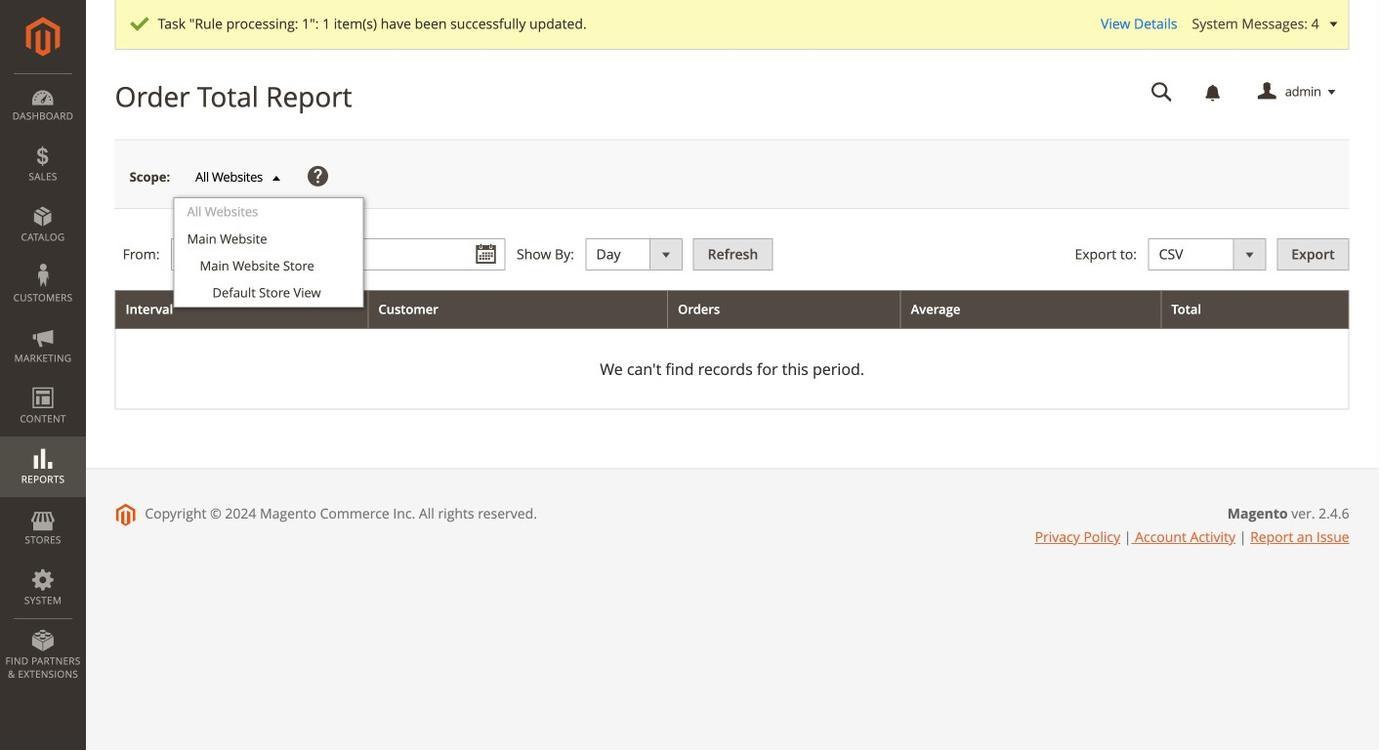 Task type: describe. For each thing, give the bounding box(es) containing it.
magento admin panel image
[[26, 17, 60, 57]]



Task type: locate. For each thing, give the bounding box(es) containing it.
menu bar
[[0, 73, 86, 691]]

None text field
[[1138, 75, 1186, 109], [171, 238, 318, 271], [1138, 75, 1186, 109], [171, 238, 318, 271]]

None text field
[[359, 238, 505, 271]]



Task type: vqa. For each thing, say whether or not it's contained in the screenshot.
Magento Admin Panel "image"
yes



